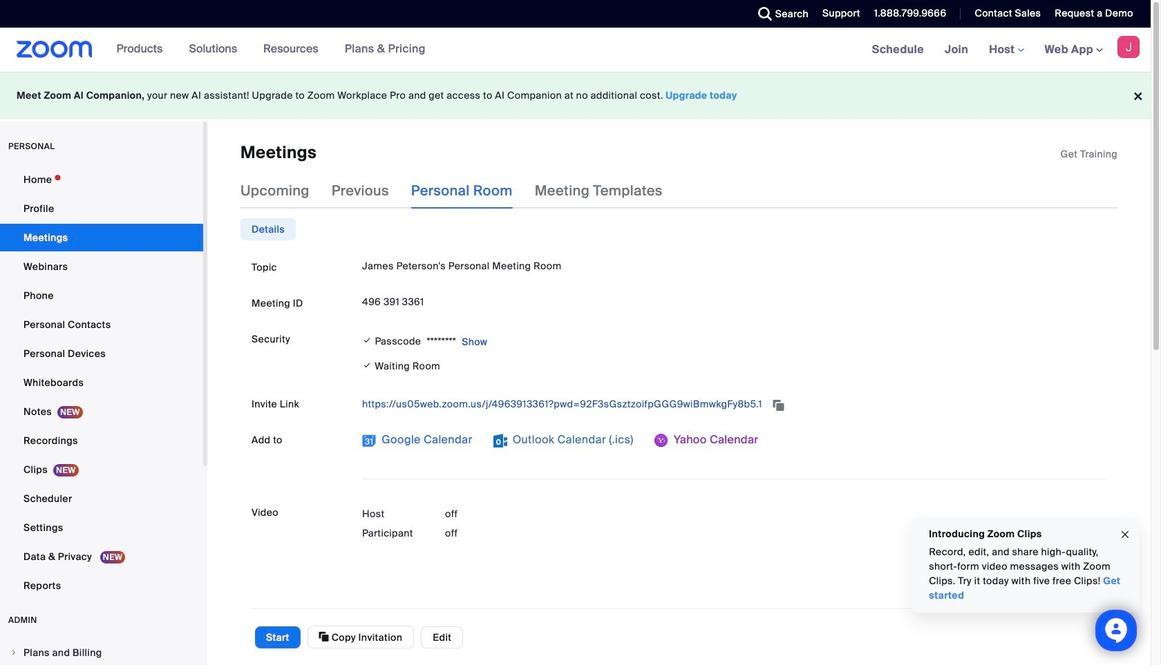 Task type: vqa. For each thing, say whether or not it's contained in the screenshot.
IT in Record, Edit, And Share High-Quality, Short-Form Video Messages With Zoom Clips. Try It Today With Five Free Clips!
no



Task type: locate. For each thing, give the bounding box(es) containing it.
tab
[[241, 219, 296, 241]]

2 checked image from the top
[[362, 359, 372, 374]]

tab list
[[241, 219, 296, 241]]

copy url image
[[772, 401, 786, 411]]

checked image
[[362, 334, 372, 348], [362, 359, 372, 374]]

add to yahoo calendar image
[[655, 435, 669, 448]]

1 vertical spatial checked image
[[362, 359, 372, 374]]

profile picture image
[[1118, 36, 1140, 58]]

banner
[[0, 28, 1151, 73]]

menu item
[[0, 640, 203, 666]]

application
[[1061, 147, 1118, 161]]

footer
[[0, 72, 1151, 120]]

tabs of meeting tab list
[[241, 173, 685, 209]]

0 vertical spatial checked image
[[362, 334, 372, 348]]



Task type: describe. For each thing, give the bounding box(es) containing it.
close image
[[1120, 527, 1131, 543]]

right image
[[10, 649, 18, 658]]

1 checked image from the top
[[362, 334, 372, 348]]

zoom logo image
[[17, 41, 92, 58]]

copy image
[[319, 631, 329, 644]]

add to google calendar image
[[362, 435, 376, 448]]

personal menu menu
[[0, 166, 203, 602]]

product information navigation
[[106, 28, 436, 72]]

add to outlook calendar (.ics) image
[[493, 435, 507, 448]]

meetings navigation
[[862, 28, 1151, 73]]



